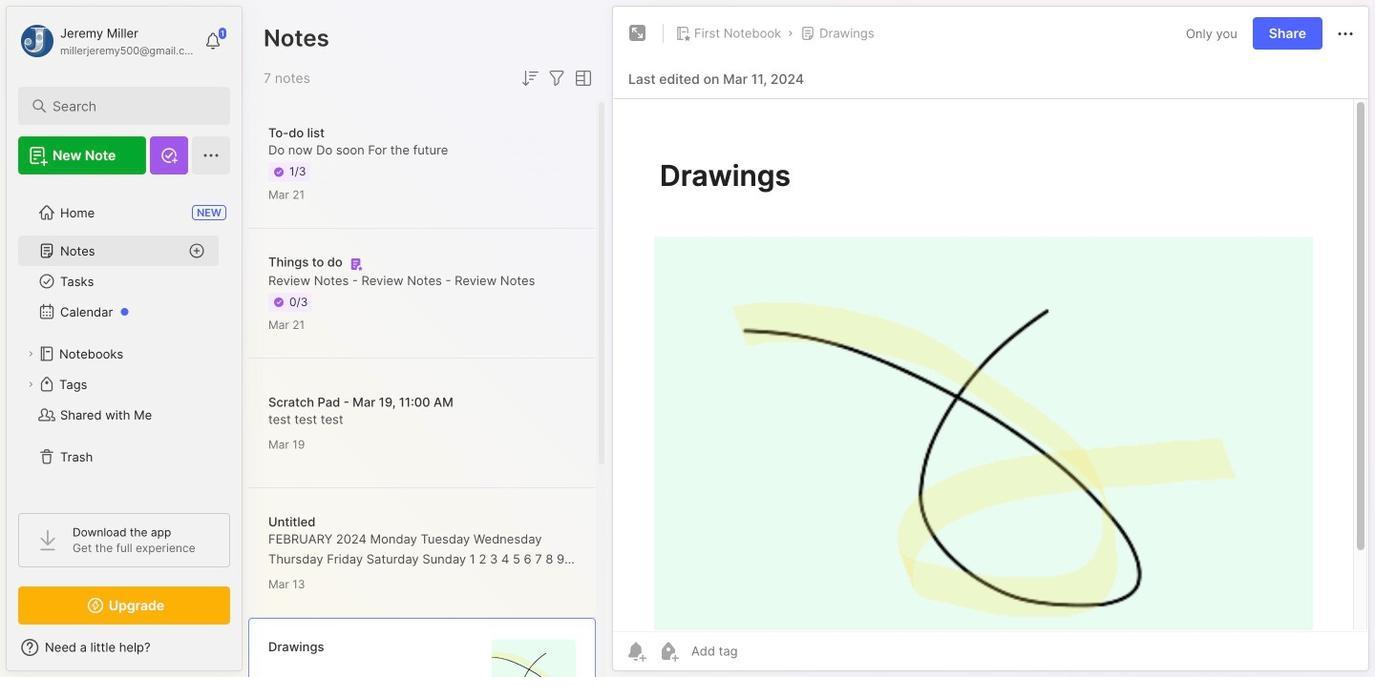 Task type: describe. For each thing, give the bounding box(es) containing it.
More actions field
[[1334, 21, 1357, 45]]

add a reminder image
[[624, 641, 647, 664]]

Add tag field
[[689, 644, 833, 660]]

Add filters field
[[545, 67, 568, 90]]

click to collapse image
[[241, 643, 255, 666]]

expand note image
[[626, 22, 649, 45]]

Note Editor text field
[[613, 98, 1368, 632]]

expand notebooks image
[[25, 349, 36, 360]]

Search text field
[[53, 97, 205, 116]]

Account field
[[18, 22, 195, 60]]

View options field
[[568, 67, 595, 90]]

none search field inside main element
[[53, 95, 205, 117]]



Task type: vqa. For each thing, say whether or not it's contained in the screenshot.
More Actions image
yes



Task type: locate. For each thing, give the bounding box(es) containing it.
add tag image
[[657, 641, 680, 664]]

expand tags image
[[25, 379, 36, 391]]

tree
[[7, 186, 242, 497]]

note window element
[[612, 6, 1369, 677]]

Sort options field
[[518, 67, 541, 90]]

None search field
[[53, 95, 205, 117]]

add filters image
[[545, 67, 568, 90]]

main element
[[0, 0, 248, 678]]

WHAT'S NEW field
[[7, 633, 242, 664]]

more actions image
[[1334, 22, 1357, 45]]

tree inside main element
[[7, 186, 242, 497]]



